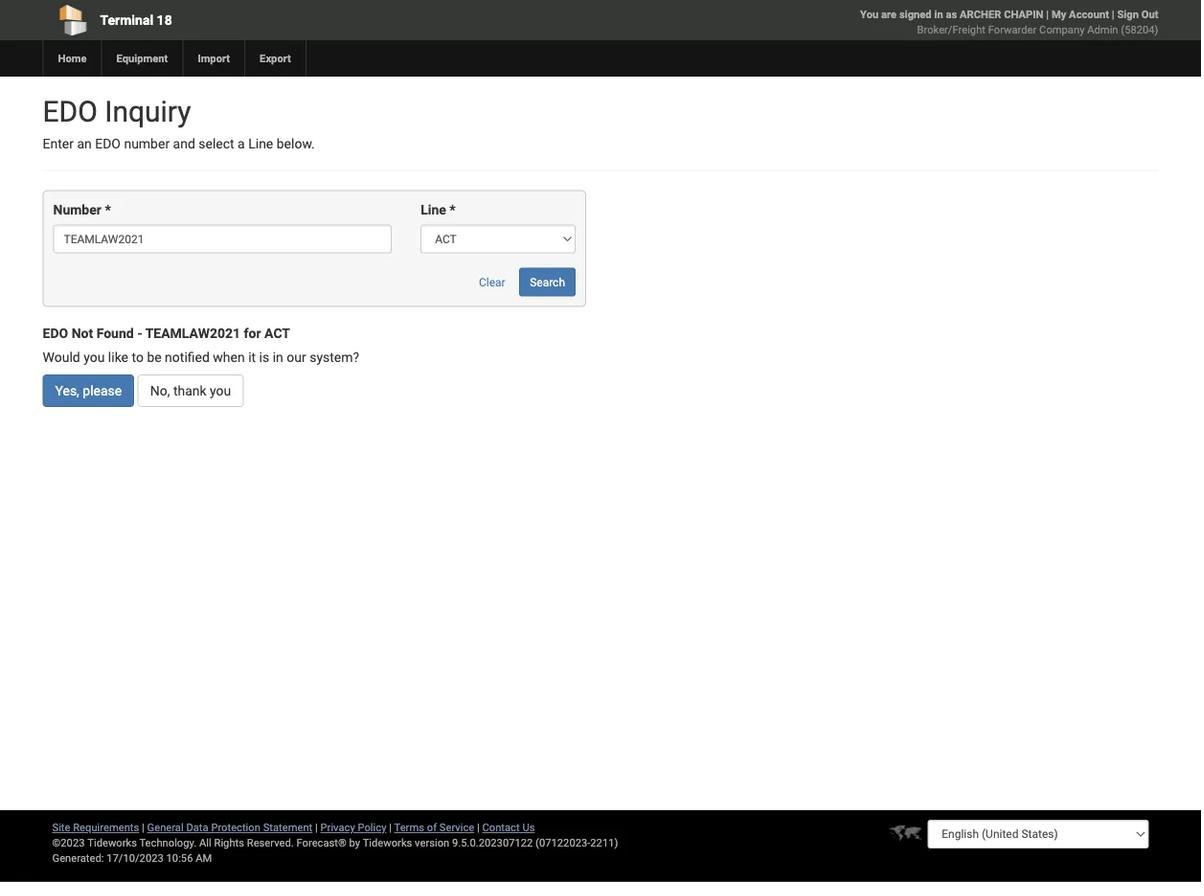 Task type: vqa. For each thing, say whether or not it's contained in the screenshot.
Search button
yes



Task type: describe. For each thing, give the bounding box(es) containing it.
terms
[[394, 822, 425, 834]]

by
[[349, 837, 360, 850]]

a
[[238, 136, 245, 152]]

please
[[83, 383, 122, 399]]

our
[[287, 350, 306, 365]]

my account link
[[1052, 8, 1110, 21]]

export
[[260, 52, 291, 65]]

edo inquiry enter an edo number and select a line below.
[[43, 94, 315, 152]]

thank
[[173, 383, 207, 399]]

clear button
[[469, 268, 516, 296]]

in inside edo not found - teamlaw2021 for act would you like to be notified when it is in our system?
[[273, 350, 283, 365]]

edo not found - teamlaw2021 for act would you like to be notified when it is in our system?
[[43, 325, 359, 365]]

act
[[265, 325, 290, 341]]

version
[[415, 837, 450, 850]]

©2023 tideworks
[[52, 837, 137, 850]]

10:56
[[166, 852, 193, 865]]

| up 9.5.0.202307122
[[477, 822, 480, 834]]

(58204)
[[1121, 23, 1159, 36]]

sign
[[1118, 8, 1139, 21]]

like
[[108, 350, 128, 365]]

line *
[[421, 202, 456, 218]]

is
[[259, 350, 269, 365]]

site requirements | general data protection statement | privacy policy | terms of service | contact us ©2023 tideworks technology. all rights reserved. forecast® by tideworks version 9.5.0.202307122 (07122023-2211) generated: 17/10/2023 10:56 am
[[52, 822, 618, 865]]

yes,
[[55, 383, 79, 399]]

site requirements link
[[52, 822, 139, 834]]

site
[[52, 822, 70, 834]]

admin
[[1088, 23, 1119, 36]]

1 vertical spatial edo
[[95, 136, 121, 152]]

sign out link
[[1118, 8, 1159, 21]]

notified
[[165, 350, 210, 365]]

edo for inquiry
[[43, 94, 98, 128]]

an
[[77, 136, 92, 152]]

terms of service link
[[394, 822, 475, 834]]

enter
[[43, 136, 74, 152]]

reserved.
[[247, 837, 294, 850]]

equipment link
[[101, 40, 182, 77]]

general
[[147, 822, 184, 834]]

am
[[196, 852, 212, 865]]

service
[[440, 822, 475, 834]]

below.
[[277, 136, 315, 152]]

general data protection statement link
[[147, 822, 313, 834]]

terminal 18 link
[[43, 0, 491, 40]]

| left the general at the left bottom of the page
[[142, 822, 145, 834]]

equipment
[[116, 52, 168, 65]]

no,
[[150, 383, 170, 399]]

Number * text field
[[53, 225, 392, 253]]

of
[[427, 822, 437, 834]]

9.5.0.202307122
[[452, 837, 533, 850]]

policy
[[358, 822, 387, 834]]

forecast®
[[297, 837, 347, 850]]

contact us link
[[482, 822, 535, 834]]

you
[[861, 8, 879, 21]]

would
[[43, 350, 80, 365]]

generated:
[[52, 852, 104, 865]]

number
[[124, 136, 170, 152]]

as
[[946, 8, 958, 21]]

2211)
[[591, 837, 618, 850]]

inquiry
[[105, 94, 191, 128]]

home link
[[43, 40, 101, 77]]

archer
[[960, 8, 1002, 21]]

it
[[248, 350, 256, 365]]

privacy
[[321, 822, 355, 834]]

out
[[1142, 8, 1159, 21]]

clear
[[479, 275, 506, 289]]

to
[[132, 350, 144, 365]]

| left 'my'
[[1047, 8, 1049, 21]]

number *
[[53, 202, 111, 218]]

| up forecast®
[[315, 822, 318, 834]]

all
[[199, 837, 212, 850]]

requirements
[[73, 822, 139, 834]]

search button
[[520, 268, 576, 296]]

18
[[157, 12, 172, 28]]

my
[[1052, 8, 1067, 21]]

| left sign
[[1112, 8, 1115, 21]]

line inside edo inquiry enter an edo number and select a line below.
[[248, 136, 273, 152]]

company
[[1040, 23, 1085, 36]]

protection
[[211, 822, 261, 834]]

you inside edo not found - teamlaw2021 for act would you like to be notified when it is in our system?
[[84, 350, 105, 365]]



Task type: locate. For each thing, give the bounding box(es) containing it.
edo inside edo not found - teamlaw2021 for act would you like to be notified when it is in our system?
[[43, 325, 68, 341]]

* for line *
[[450, 202, 456, 218]]

yes, please
[[55, 383, 122, 399]]

be
[[147, 350, 162, 365]]

in left as
[[935, 8, 944, 21]]

number
[[53, 202, 101, 218]]

in inside you are signed in as archer chapin | my account | sign out broker/freight forwarder company admin (58204)
[[935, 8, 944, 21]]

no, thank you
[[150, 383, 231, 399]]

import
[[198, 52, 230, 65]]

0 vertical spatial edo
[[43, 94, 98, 128]]

export link
[[244, 40, 306, 77]]

you inside button
[[210, 383, 231, 399]]

you left like
[[84, 350, 105, 365]]

(07122023-
[[536, 837, 591, 850]]

edo
[[43, 94, 98, 128], [95, 136, 121, 152], [43, 325, 68, 341]]

forwarder
[[989, 23, 1037, 36]]

system?
[[310, 350, 359, 365]]

for
[[244, 325, 261, 341]]

you
[[84, 350, 105, 365], [210, 383, 231, 399]]

2 vertical spatial edo
[[43, 325, 68, 341]]

0 horizontal spatial line
[[248, 136, 273, 152]]

search
[[530, 275, 565, 289]]

us
[[523, 822, 535, 834]]

you are signed in as archer chapin | my account | sign out broker/freight forwarder company admin (58204)
[[861, 8, 1159, 36]]

in
[[935, 8, 944, 21], [273, 350, 283, 365]]

found
[[96, 325, 134, 341]]

0 horizontal spatial *
[[105, 202, 111, 218]]

* for number *
[[105, 202, 111, 218]]

in right is
[[273, 350, 283, 365]]

privacy policy link
[[321, 822, 387, 834]]

1 horizontal spatial you
[[210, 383, 231, 399]]

account
[[1070, 8, 1110, 21]]

1 vertical spatial you
[[210, 383, 231, 399]]

1 horizontal spatial line
[[421, 202, 446, 218]]

1 horizontal spatial *
[[450, 202, 456, 218]]

1 horizontal spatial in
[[935, 8, 944, 21]]

edo up enter
[[43, 94, 98, 128]]

teamlaw2021
[[145, 325, 241, 341]]

|
[[1047, 8, 1049, 21], [1112, 8, 1115, 21], [142, 822, 145, 834], [315, 822, 318, 834], [389, 822, 392, 834], [477, 822, 480, 834]]

you right thank
[[210, 383, 231, 399]]

0 horizontal spatial you
[[84, 350, 105, 365]]

-
[[137, 325, 142, 341]]

statement
[[263, 822, 313, 834]]

2 * from the left
[[450, 202, 456, 218]]

| up the "tideworks"
[[389, 822, 392, 834]]

1 vertical spatial in
[[273, 350, 283, 365]]

select
[[199, 136, 234, 152]]

import link
[[182, 40, 244, 77]]

0 vertical spatial line
[[248, 136, 273, 152]]

rights
[[214, 837, 244, 850]]

line
[[248, 136, 273, 152], [421, 202, 446, 218]]

0 horizontal spatial in
[[273, 350, 283, 365]]

terminal 18
[[100, 12, 172, 28]]

when
[[213, 350, 245, 365]]

no, thank you button
[[138, 375, 244, 407]]

home
[[58, 52, 87, 65]]

chapin
[[1004, 8, 1044, 21]]

broker/freight
[[918, 23, 986, 36]]

edo up would
[[43, 325, 68, 341]]

17/10/2023
[[107, 852, 164, 865]]

technology.
[[139, 837, 197, 850]]

terminal
[[100, 12, 153, 28]]

edo right an
[[95, 136, 121, 152]]

contact
[[482, 822, 520, 834]]

are
[[882, 8, 897, 21]]

edo for not
[[43, 325, 68, 341]]

and
[[173, 136, 195, 152]]

signed
[[900, 8, 932, 21]]

*
[[105, 202, 111, 218], [450, 202, 456, 218]]

1 vertical spatial line
[[421, 202, 446, 218]]

data
[[186, 822, 209, 834]]

0 vertical spatial you
[[84, 350, 105, 365]]

0 vertical spatial in
[[935, 8, 944, 21]]

yes, please button
[[43, 375, 134, 407]]

1 * from the left
[[105, 202, 111, 218]]

not
[[72, 325, 93, 341]]



